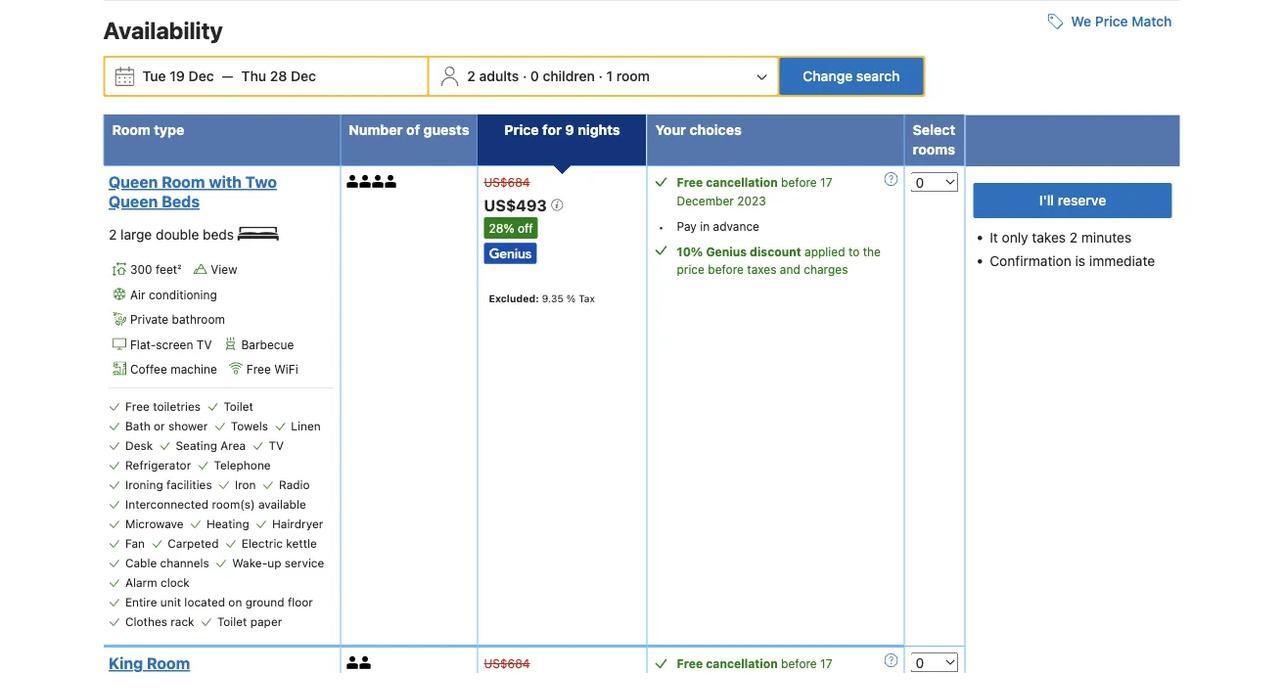 Task type: locate. For each thing, give the bounding box(es) containing it.
hairdryer
[[272, 517, 323, 531]]

entire unit located on ground floor
[[125, 595, 313, 609]]

room for king room
[[147, 655, 190, 673]]

0 vertical spatial more details on meals and payment options image
[[885, 172, 898, 186]]

1 occupancy image from the left
[[347, 175, 360, 188]]

2 17 from the top
[[821, 657, 833, 671]]

1 17 from the top
[[821, 175, 833, 189]]

cancellation
[[706, 175, 778, 189], [706, 657, 778, 671]]

guests
[[424, 122, 469, 138]]

tue 19 dec button
[[135, 59, 222, 94]]

before for before 17
[[781, 657, 817, 671]]

your
[[656, 122, 686, 138]]

occupancy image
[[347, 175, 360, 188], [372, 175, 385, 188], [385, 175, 398, 188]]

1 vertical spatial tv
[[269, 439, 284, 453]]

2 dec from the left
[[291, 68, 316, 84]]

1 vertical spatial us$684
[[484, 657, 530, 671]]

match
[[1132, 13, 1173, 29]]

change search button
[[780, 58, 924, 95]]

immediate
[[1090, 253, 1155, 269]]

1 vertical spatial 17
[[821, 657, 833, 671]]

towels
[[231, 419, 268, 433]]

bath
[[125, 419, 151, 433]]

in
[[700, 219, 710, 233]]

choices
[[690, 122, 742, 138]]

refrigerator
[[125, 458, 191, 472]]

beds
[[162, 192, 200, 211]]

17 inside before 17 december 2023
[[821, 175, 833, 189]]

king
[[109, 655, 143, 673]]

select rooms
[[913, 122, 956, 157]]

on
[[228, 595, 242, 609]]

toiletries
[[153, 400, 201, 413]]

before 17
[[677, 657, 833, 674]]

1 vertical spatial before
[[708, 263, 744, 276]]

0 vertical spatial room
[[112, 122, 151, 138]]

room inside queen room with two queen beds
[[162, 173, 205, 191]]

1 free cancellation from the top
[[677, 175, 778, 189]]

linen
[[291, 419, 321, 433]]

2 up is
[[1070, 229, 1078, 246]]

0 vertical spatial before
[[781, 175, 817, 189]]

1 vertical spatial toilet
[[217, 615, 247, 629]]

before inside before 17
[[781, 657, 817, 671]]

up
[[268, 556, 281, 570]]

queen
[[109, 173, 158, 191], [109, 192, 158, 211]]

0 vertical spatial price
[[1095, 13, 1129, 29]]

cancellation for before 17 december 2023
[[706, 175, 778, 189]]

alarm
[[125, 576, 157, 590]]

interconnected room(s) available
[[125, 498, 306, 511]]

17 for before 17 december 2023
[[821, 175, 833, 189]]

screen
[[156, 338, 193, 351]]

with
[[209, 173, 242, 191]]

2 vertical spatial before
[[781, 657, 817, 671]]

dec right 28
[[291, 68, 316, 84]]

alarm clock
[[125, 576, 190, 590]]

tv up telephone
[[269, 439, 284, 453]]

0 horizontal spatial price
[[505, 122, 539, 138]]

and
[[780, 263, 801, 276]]

number
[[349, 122, 403, 138]]

facilities
[[166, 478, 212, 492]]

·
[[523, 68, 527, 84], [599, 68, 603, 84]]

to
[[849, 245, 860, 259]]

%
[[567, 293, 576, 304]]

excluded:
[[489, 293, 539, 304]]

is
[[1076, 253, 1086, 269]]

2 large double beds
[[109, 226, 238, 243]]

december
[[677, 194, 734, 207]]

1 cancellation from the top
[[706, 175, 778, 189]]

0 vertical spatial free cancellation
[[677, 175, 778, 189]]

0 horizontal spatial ·
[[523, 68, 527, 84]]

discount
[[750, 245, 802, 259]]

2 for 2 large double beds
[[109, 226, 117, 243]]

1 vertical spatial more details on meals and payment options image
[[885, 654, 898, 668]]

1 horizontal spatial 2
[[467, 68, 476, 84]]

genius
[[706, 245, 747, 259]]

1 vertical spatial cancellation
[[706, 657, 778, 671]]

2 inside 2 adults · 0 children · 1 room button
[[467, 68, 476, 84]]

1 horizontal spatial price
[[1095, 13, 1129, 29]]

price
[[1095, 13, 1129, 29], [505, 122, 539, 138]]

2 adults · 0 children · 1 room
[[467, 68, 650, 84]]

off
[[518, 221, 533, 235]]

before inside applied to the price before taxes and charges
[[708, 263, 744, 276]]

1 us$684 from the top
[[484, 175, 530, 189]]

free cancellation
[[677, 175, 778, 189], [677, 657, 778, 671]]

2 · from the left
[[599, 68, 603, 84]]

300
[[130, 263, 152, 277]]

room right the king
[[147, 655, 190, 673]]

1 vertical spatial free cancellation
[[677, 657, 778, 671]]

1 more details on meals and payment options image from the top
[[885, 172, 898, 186]]

1 horizontal spatial dec
[[291, 68, 316, 84]]

2 left adults at the top left of page
[[467, 68, 476, 84]]

1 horizontal spatial ·
[[599, 68, 603, 84]]

confirmation
[[990, 253, 1072, 269]]

0 vertical spatial cancellation
[[706, 175, 778, 189]]

2 horizontal spatial 2
[[1070, 229, 1078, 246]]

toilet up towels
[[224, 400, 254, 413]]

king room link
[[109, 654, 329, 674]]

1 vertical spatial queen
[[109, 192, 158, 211]]

· left 0
[[523, 68, 527, 84]]

dec right the 19
[[189, 68, 214, 84]]

before inside before 17 december 2023
[[781, 175, 817, 189]]

room left the type
[[112, 122, 151, 138]]

2023
[[738, 194, 766, 207]]

we
[[1071, 13, 1092, 29]]

3 occupancy image from the left
[[385, 175, 398, 188]]

coffee machine
[[130, 362, 217, 376]]

toilet for toilet
[[224, 400, 254, 413]]

toilet for toilet paper
[[217, 615, 247, 629]]

pay in advance
[[677, 219, 760, 233]]

2 free cancellation from the top
[[677, 657, 778, 671]]

0 horizontal spatial dec
[[189, 68, 214, 84]]

1 dec from the left
[[189, 68, 214, 84]]

fan
[[125, 537, 145, 550]]

number of guests
[[349, 122, 469, 138]]

0 vertical spatial 17
[[821, 175, 833, 189]]

availability
[[103, 16, 223, 44]]

channels
[[160, 556, 209, 570]]

iron
[[235, 478, 256, 492]]

0 vertical spatial queen
[[109, 173, 158, 191]]

· left 1
[[599, 68, 603, 84]]

located
[[184, 595, 225, 609]]

2 more details on meals and payment options image from the top
[[885, 654, 898, 668]]

more details on meals and payment options image
[[885, 172, 898, 186], [885, 654, 898, 668]]

tv down the bathroom
[[197, 338, 212, 351]]

17 inside before 17
[[821, 657, 833, 671]]

2 cancellation from the top
[[706, 657, 778, 671]]

occupancy image for •
[[360, 175, 372, 188]]

room type
[[112, 122, 184, 138]]

your choices
[[656, 122, 742, 138]]

0 horizontal spatial 2
[[109, 226, 117, 243]]

bath or shower
[[125, 419, 208, 433]]

0 vertical spatial toilet
[[224, 400, 254, 413]]

toilet down 'on'
[[217, 615, 247, 629]]

price right we
[[1095, 13, 1129, 29]]

wake-
[[232, 556, 268, 570]]

room up beds
[[162, 173, 205, 191]]

queen room with two queen beds
[[109, 173, 277, 211]]

price inside dropdown button
[[1095, 13, 1129, 29]]

occupancy image
[[360, 175, 372, 188], [347, 657, 360, 670], [360, 657, 372, 670]]

2 left large
[[109, 226, 117, 243]]

0 horizontal spatial tv
[[197, 338, 212, 351]]

minutes
[[1082, 229, 1132, 246]]

1 queen from the top
[[109, 173, 158, 191]]

children
[[543, 68, 595, 84]]

room
[[112, 122, 151, 138], [162, 173, 205, 191], [147, 655, 190, 673]]

kettle
[[286, 537, 317, 550]]

0 vertical spatial us$684
[[484, 175, 530, 189]]

1 vertical spatial price
[[505, 122, 539, 138]]

price left for
[[505, 122, 539, 138]]

1 vertical spatial room
[[162, 173, 205, 191]]

1 horizontal spatial tv
[[269, 439, 284, 453]]

machine
[[171, 362, 217, 376]]

2 inside it only takes 2 minutes confirmation is immediate
[[1070, 229, 1078, 246]]

electric
[[242, 537, 283, 550]]

2 vertical spatial room
[[147, 655, 190, 673]]

more details on meals and payment options image for free cancellation
[[885, 654, 898, 668]]

only
[[1002, 229, 1029, 246]]

barbecue
[[241, 338, 294, 351]]



Task type: vqa. For each thing, say whether or not it's contained in the screenshot.
downtown
no



Task type: describe. For each thing, give the bounding box(es) containing it.
service
[[285, 556, 324, 570]]

entire
[[125, 595, 157, 609]]

conditioning
[[149, 288, 217, 302]]

cancellation for before 17
[[706, 657, 778, 671]]

price for 9 nights
[[505, 122, 620, 138]]

more details on meals and payment options image for •
[[885, 172, 898, 186]]

ground
[[245, 595, 285, 609]]

nights
[[578, 122, 620, 138]]

change search
[[803, 68, 900, 84]]

2 occupancy image from the left
[[372, 175, 385, 188]]

room
[[617, 68, 650, 84]]

flat-screen tv
[[130, 338, 212, 351]]

interconnected
[[125, 498, 209, 511]]

telephone
[[214, 458, 271, 472]]

room for queen room with two queen beds
[[162, 173, 205, 191]]

10% genius discount
[[677, 245, 802, 259]]

price
[[677, 263, 705, 276]]

free toiletries
[[125, 400, 201, 413]]

beds
[[203, 226, 234, 243]]

applied to the price before taxes and charges
[[677, 245, 881, 276]]

takes
[[1032, 229, 1066, 246]]

before 17 december 2023
[[677, 175, 833, 207]]

flat-
[[130, 338, 156, 351]]

rack
[[171, 615, 194, 629]]

seating
[[176, 439, 217, 453]]

queen room with two queen beds link
[[109, 172, 329, 211]]

9.35
[[542, 293, 564, 304]]

bathroom
[[172, 313, 225, 326]]

free cancellation for before 17 december 2023
[[677, 175, 778, 189]]

available
[[258, 498, 306, 511]]

1
[[607, 68, 613, 84]]

2 adults · 0 children · 1 room button
[[431, 58, 776, 95]]

king room
[[109, 655, 190, 673]]

28% off. you're getting 28% off the original price due to multiple deals and benefits.. element
[[484, 217, 538, 239]]

applied
[[805, 245, 846, 259]]

300 feet²
[[130, 263, 181, 277]]

0
[[531, 68, 539, 84]]

toilet paper
[[217, 615, 282, 629]]

•
[[659, 220, 664, 234]]

advance
[[713, 219, 760, 233]]

carpeted
[[168, 537, 219, 550]]

free cancellation for before 17
[[677, 657, 778, 671]]

cable channels
[[125, 556, 209, 570]]

it only takes 2 minutes confirmation is immediate
[[990, 229, 1155, 269]]

change
[[803, 68, 853, 84]]

before for before 17 december 2023
[[781, 175, 817, 189]]

pay
[[677, 219, 697, 233]]

clothes
[[125, 615, 167, 629]]

2 for 2 adults · 0 children · 1 room
[[467, 68, 476, 84]]

area
[[221, 439, 246, 453]]

i'll reserve button
[[974, 183, 1173, 218]]

view
[[211, 263, 237, 277]]

adults
[[479, 68, 519, 84]]

floor
[[288, 595, 313, 609]]

28%
[[489, 221, 515, 235]]

occupancy image for free cancellation
[[360, 657, 372, 670]]

28
[[270, 68, 287, 84]]

wake-up service
[[232, 556, 324, 570]]

coffee
[[130, 362, 167, 376]]

free wifi
[[247, 362, 298, 376]]

tue
[[142, 68, 166, 84]]

or
[[154, 419, 165, 433]]

0 vertical spatial tv
[[197, 338, 212, 351]]

17 for before 17
[[821, 657, 833, 671]]

—
[[222, 68, 234, 84]]

charges
[[804, 263, 848, 276]]

2 us$684 from the top
[[484, 657, 530, 671]]

1 · from the left
[[523, 68, 527, 84]]

10%
[[677, 245, 703, 259]]

excluded: 9.35 % tax
[[489, 293, 595, 304]]

ironing facilities
[[125, 478, 212, 492]]

air conditioning
[[130, 288, 217, 302]]

9
[[565, 122, 575, 138]]

wifi
[[274, 362, 298, 376]]

cable
[[125, 556, 157, 570]]

thu
[[242, 68, 266, 84]]

ironing
[[125, 478, 163, 492]]

clothes rack
[[125, 615, 194, 629]]

search
[[857, 68, 900, 84]]

28% off
[[489, 221, 533, 235]]

feet²
[[156, 263, 181, 277]]

2 queen from the top
[[109, 192, 158, 211]]

19
[[170, 68, 185, 84]]

type
[[154, 122, 184, 138]]

shower
[[168, 419, 208, 433]]

thu 28 dec button
[[234, 59, 324, 94]]



